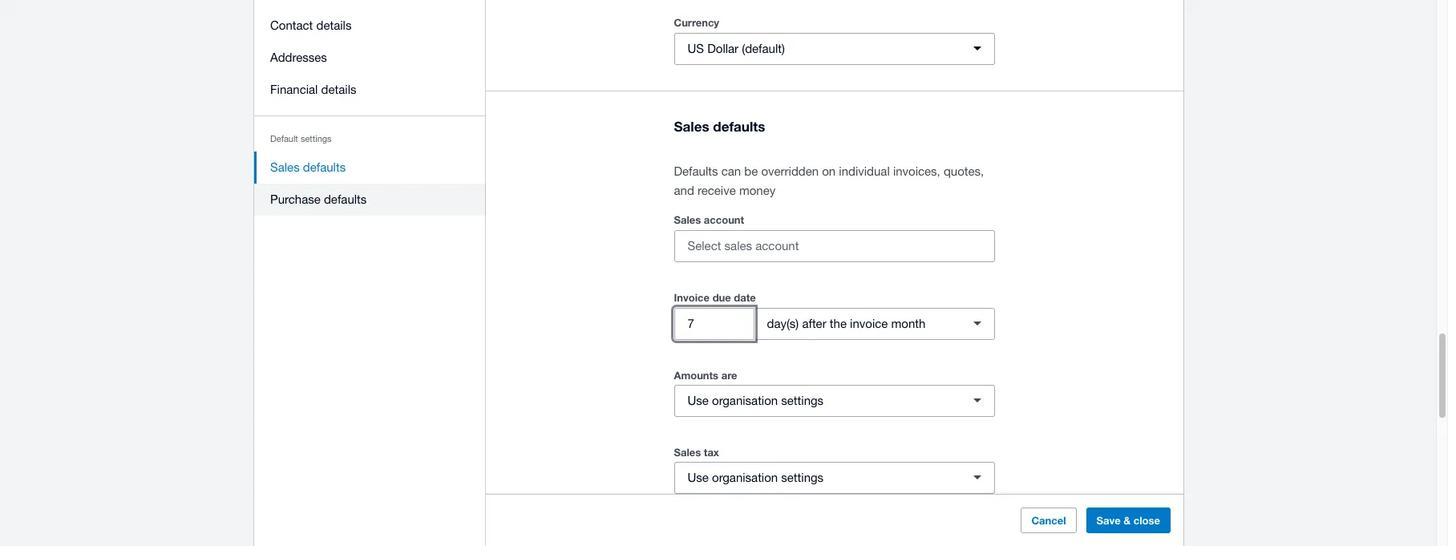 Task type: locate. For each thing, give the bounding box(es) containing it.
1 vertical spatial settings
[[781, 394, 824, 408]]

currency
[[674, 16, 720, 29]]

defaults down "sales defaults" link
[[324, 193, 366, 206]]

addresses
[[270, 51, 327, 64]]

&
[[1124, 514, 1131, 527]]

use organisation settings for are
[[688, 394, 824, 408]]

financial details
[[270, 83, 356, 96]]

defaults up the can
[[713, 118, 766, 135]]

contact
[[270, 18, 313, 32]]

details down 'addresses' link
[[321, 83, 356, 96]]

sales defaults down default settings
[[270, 160, 345, 174]]

settings for sales tax
[[781, 471, 824, 485]]

use down sales tax
[[688, 471, 709, 485]]

use organisation settings down tax
[[688, 471, 824, 485]]

1 horizontal spatial sales defaults
[[674, 118, 766, 135]]

0 vertical spatial use
[[688, 394, 709, 408]]

sales down and
[[674, 213, 701, 226]]

sales defaults
[[674, 118, 766, 135], [270, 160, 345, 174]]

details
[[316, 18, 351, 32], [321, 83, 356, 96]]

individual
[[839, 164, 890, 178]]

account
[[704, 213, 744, 226]]

2 vertical spatial settings
[[781, 471, 824, 485]]

month
[[892, 317, 926, 331]]

0 vertical spatial use organisation settings button
[[674, 385, 995, 417]]

2 vertical spatial defaults
[[324, 193, 366, 206]]

use organisation settings
[[688, 394, 824, 408], [688, 471, 824, 485]]

1 vertical spatial use organisation settings button
[[674, 462, 995, 494]]

contact details
[[270, 18, 351, 32]]

1 vertical spatial organisation
[[712, 471, 778, 485]]

1 vertical spatial use
[[688, 471, 709, 485]]

contact details link
[[254, 10, 486, 42]]

organisation
[[712, 394, 778, 408], [712, 471, 778, 485]]

save & close button
[[1086, 508, 1171, 533]]

2 organisation from the top
[[712, 471, 778, 485]]

1 vertical spatial use organisation settings
[[688, 471, 824, 485]]

organisation down are
[[712, 394, 778, 408]]

2 use from the top
[[688, 471, 709, 485]]

use down amounts
[[688, 394, 709, 408]]

cancel button
[[1021, 508, 1076, 533]]

0 vertical spatial details
[[316, 18, 351, 32]]

are
[[722, 369, 738, 382]]

day(s)
[[767, 317, 799, 331]]

1 vertical spatial sales defaults
[[270, 160, 345, 174]]

sales defaults link
[[254, 152, 486, 184]]

and
[[674, 184, 694, 197]]

2 use organisation settings button from the top
[[674, 462, 995, 494]]

0 horizontal spatial sales defaults
[[270, 160, 345, 174]]

sales left tax
[[674, 446, 701, 459]]

menu containing contact details
[[254, 0, 486, 225]]

tax
[[704, 446, 719, 459]]

invoice due date
[[674, 291, 756, 304]]

2 use organisation settings from the top
[[688, 471, 824, 485]]

1 use organisation settings from the top
[[688, 394, 824, 408]]

menu
[[254, 0, 486, 225]]

organisation down tax
[[712, 471, 778, 485]]

can
[[722, 164, 741, 178]]

details right contact
[[316, 18, 351, 32]]

date
[[734, 291, 756, 304]]

1 vertical spatial defaults
[[303, 160, 345, 174]]

0 vertical spatial use organisation settings
[[688, 394, 824, 408]]

0 vertical spatial organisation
[[712, 394, 778, 408]]

None number field
[[675, 309, 754, 339]]

1 organisation from the top
[[712, 394, 778, 408]]

overridden
[[762, 164, 819, 178]]

close
[[1134, 514, 1160, 527]]

sales defaults up the can
[[674, 118, 766, 135]]

defaults can be overridden on individual invoices, quotes, and receive money
[[674, 164, 984, 197]]

default
[[270, 134, 298, 144]]

addresses link
[[254, 42, 486, 74]]

settings
[[300, 134, 331, 144], [781, 394, 824, 408], [781, 471, 824, 485]]

purchase defaults link
[[254, 184, 486, 216]]

day(s) after the invoice month
[[767, 317, 926, 331]]

1 vertical spatial details
[[321, 83, 356, 96]]

defaults
[[713, 118, 766, 135], [303, 160, 345, 174], [324, 193, 366, 206]]

1 use from the top
[[688, 394, 709, 408]]

use
[[688, 394, 709, 408], [688, 471, 709, 485]]

1 use organisation settings button from the top
[[674, 385, 995, 417]]

use organisation settings button
[[674, 385, 995, 417], [674, 462, 995, 494]]

sales
[[674, 118, 710, 135], [270, 160, 299, 174], [674, 213, 701, 226], [674, 446, 701, 459]]

use organisation settings button for sales tax
[[674, 462, 995, 494]]

0 vertical spatial settings
[[300, 134, 331, 144]]

due
[[713, 291, 731, 304]]

purchase
[[270, 193, 320, 206]]

amounts are
[[674, 369, 738, 382]]

use organisation settings down are
[[688, 394, 824, 408]]

settings for amounts are
[[781, 394, 824, 408]]

use for sales
[[688, 471, 709, 485]]

invoice
[[674, 291, 710, 304]]

defaults for "sales defaults" link
[[303, 160, 345, 174]]

defaults up purchase defaults
[[303, 160, 345, 174]]



Task type: vqa. For each thing, say whether or not it's contained in the screenshot.
Cancel
yes



Task type: describe. For each thing, give the bounding box(es) containing it.
use organisation settings for tax
[[688, 471, 824, 485]]

sales account
[[674, 213, 744, 226]]

us dollar (default)
[[688, 41, 785, 55]]

Sales account field
[[675, 231, 994, 261]]

amounts
[[674, 369, 719, 382]]

day(s) after the invoice month button
[[754, 308, 995, 340]]

financial
[[270, 83, 318, 96]]

dollar
[[708, 41, 739, 55]]

after
[[802, 317, 827, 331]]

use for amounts
[[688, 394, 709, 408]]

organisation for sales tax
[[712, 471, 778, 485]]

save & close
[[1096, 514, 1160, 527]]

0 vertical spatial defaults
[[713, 118, 766, 135]]

quotes,
[[944, 164, 984, 178]]

the
[[830, 317, 847, 331]]

none number field inside invoice due date group
[[675, 309, 754, 339]]

defaults
[[674, 164, 718, 178]]

purchase defaults
[[270, 193, 366, 206]]

use organisation settings button for amounts are
[[674, 385, 995, 417]]

(default)
[[742, 41, 785, 55]]

receive
[[698, 184, 736, 197]]

details for financial details
[[321, 83, 356, 96]]

save
[[1096, 514, 1121, 527]]

be
[[745, 164, 758, 178]]

sales down default at the top left of page
[[270, 160, 299, 174]]

defaults for purchase defaults link
[[324, 193, 366, 206]]

sales tax
[[674, 446, 719, 459]]

cancel
[[1031, 514, 1066, 527]]

us
[[688, 41, 704, 55]]

0 vertical spatial sales defaults
[[674, 118, 766, 135]]

invoices,
[[893, 164, 941, 178]]

sales up defaults
[[674, 118, 710, 135]]

organisation for amounts are
[[712, 394, 778, 408]]

invoice
[[850, 317, 888, 331]]

details for contact details
[[316, 18, 351, 32]]

default settings
[[270, 134, 331, 144]]

money
[[739, 184, 776, 197]]

financial details link
[[254, 74, 486, 106]]

invoice due date group
[[674, 308, 995, 340]]

on
[[822, 164, 836, 178]]



